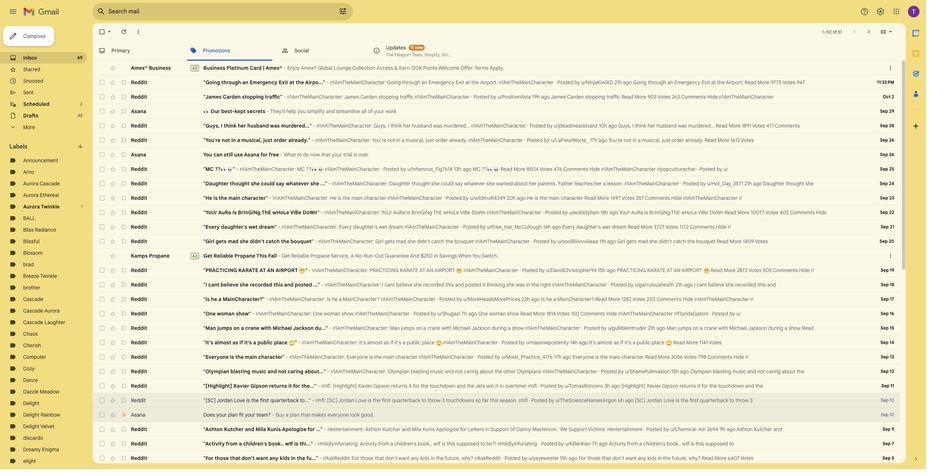 Task type: vqa. For each thing, say whether or not it's contained in the screenshot.
AUG 29 to the bottom
no



Task type: describe. For each thing, give the bounding box(es) containing it.
reddit for "it's almost as if it's a public place
[[131, 340, 147, 346]]

2 daughter from the left
[[764, 181, 785, 187]]

2 it's from the left
[[625, 340, 632, 346]]

1 dream from the left
[[389, 224, 404, 231]]

2 already. from the left
[[686, 137, 704, 144]]

2 airport. from the left
[[727, 79, 744, 86]]

meadow
[[40, 389, 59, 396]]

labels navigation
[[0, 23, 93, 470]]

👀 image
[[221, 167, 227, 173]]

her down 903
[[648, 123, 656, 129]]

sep for "activity from a children's book.. wtf is thi..." - r/mildlyinfuriating: activity from a children's book.. wtf is this supposed to be?! r/mildlyinfuriating · posted by u/killerkian 7h ago activity from a children's book.. wtf is this supposed to
[[883, 442, 891, 447]]

more left the "1497"
[[598, 195, 610, 202]]

her down "kept"
[[238, 123, 246, 129]]

reddit for "ashton kutcher and mila kunis apologize for ..."
[[131, 427, 147, 433]]

11 inside tab
[[411, 45, 414, 50]]

2 on from the left
[[416, 325, 422, 332]]

look
[[350, 412, 360, 419]]

1 horizontal spatial 👀 image
[[312, 167, 318, 173]]

votes right 1409
[[756, 239, 768, 245]]

in
[[434, 253, 438, 260]]

i right "guys, on the left top
[[221, 123, 223, 129]]

1 throw from the left
[[428, 398, 441, 404]]

u/tomasroncero
[[565, 383, 604, 390]]

1 vertical spatial ..."
[[314, 282, 320, 289]]

asana for they'll help you simplify and streamline all of your work ‌ ‌ ‌ ‌ ‌ ‌ ‌ ‌ ‌ ‌ ‌ ‌ ‌ ‌ ‌ ‌ ‌ ‌ ‌ ‌ ‌ ‌ ‌ ‌ ‌ ‌ ‌ ‌ ‌ ‌ ‌ ‌ ‌ ‌ ‌ ‌ ‌ ‌ ‌ ‌ ‌ ‌ ‌ ‌ ‌ ‌ ‌ ‌ ‌ ‌ ‌ ‌ ‌ ‌ ‌ ‌ ‌ ‌ ‌ ‌ ‌ ‌ ‌ ‌ ‌ ‌ ‌ ‌ ‌ ‌
[[131, 108, 146, 115]]

promotions tab
[[184, 41, 276, 61]]

reddit for "you're not in a musical, just order already."
[[131, 137, 147, 144]]

votes left the 798
[[685, 354, 697, 361]]

comments right the 798
[[708, 354, 733, 361]]

0 vertical spatial r/nfl
[[528, 383, 537, 390]]

3 mad from the left
[[638, 239, 648, 245]]

1 woman from the left
[[217, 311, 235, 318]]

1 horizontal spatial 17h
[[590, 137, 598, 144]]

more left "3056"
[[659, 354, 670, 361]]

1 propane from the left
[[149, 253, 170, 260]]

sep left 14
[[881, 340, 889, 346]]

1 vertical spatial u/
[[737, 311, 741, 318]]

u/positivevista
[[498, 94, 531, 100]]

comments right the 203
[[657, 297, 682, 303]]

support image
[[861, 7, 870, 16]]

2 daughter's from the left
[[353, 224, 378, 231]]

fit
[[239, 412, 244, 419]]

team,
[[412, 52, 424, 57]]

1 horizontal spatial about
[[515, 181, 528, 187]]

1282
[[622, 297, 632, 303]]

1 musical, from the left
[[242, 137, 262, 144]]

Search mail text field
[[109, 8, 319, 15]]

6407
[[728, 456, 740, 462]]

😬 image
[[457, 268, 463, 274]]

2 xavier from the left
[[358, 383, 373, 390]]

refresh image
[[120, 28, 127, 35]]

2 book.. from the left
[[418, 441, 432, 448]]

updates, 11 new messages, tab
[[367, 41, 468, 61]]

gmail image
[[23, 4, 63, 19]]

sep 26 for "you're not in a musical, just order already." - r/iamthemaincharacter: you're not in a musical, just order already. r/iamthemaincharacter · posted by u/lafleurmorte_ 17h ago you're not in a musical, just order already. read more 1612 votes
[[881, 138, 895, 143]]

947
[[797, 79, 806, 86]]

1 horizontal spatial 15h
[[598, 268, 606, 274]]

505
[[763, 268, 773, 274]]

amex® business
[[131, 65, 171, 71]]

aurora for aurora cascade
[[23, 181, 39, 187]]

1 kids from the left
[[280, 456, 290, 462]]

3 crane from the left
[[705, 325, 718, 332]]

this up "for those that don't want any kids in the fu..." - r/askreddit: for those that don't want any kids in the future, why? r/askreddit · posted by u/yeyewestie 15h ago for those that don't want any kids in the future, why? read more 6407 votes
[[447, 441, 456, 448]]

1 daughter's from the left
[[221, 224, 247, 231]]

reddit for "guys, i think her husband was murdered..."
[[131, 123, 147, 129]]

comments up the teaches
[[564, 166, 589, 173]]

21h right u/garrulousheath
[[676, 282, 683, 289]]

0 horizontal spatial 👀 image
[[203, 109, 210, 115]]

comments right 263
[[682, 94, 707, 100]]

2 plan from the left
[[290, 412, 300, 419]]

i up r/floridagators
[[695, 282, 696, 289]]

settings image
[[877, 7, 886, 16]]

2 horizontal spatial 👀 image
[[488, 167, 494, 173]]

3 gets from the left
[[627, 239, 637, 245]]

comments right 150
[[581, 311, 606, 318]]

3 the from the left
[[672, 210, 681, 216]]

22h
[[522, 297, 530, 303]]

0 vertical spatial you
[[203, 152, 212, 158]]

&
[[395, 65, 398, 71]]

more left 1409
[[730, 239, 742, 245]]

updates
[[386, 44, 406, 51]]

2 michael from the left
[[453, 325, 471, 332]]

2 posted from the left
[[466, 282, 482, 289]]

free
[[269, 152, 279, 158]]

1891
[[742, 123, 752, 129]]

2 mc from the left
[[473, 166, 481, 173]]

13h
[[454, 166, 462, 173]]

sep for "everyone is the main character" - r/iamthemaincharacter: everyone is the main character r/iamthemaincharacter · posted by u/moist_practice_4176 17h ago everyone is the main character read more 3056 votes 798 comments hide r/
[[881, 355, 890, 360]]

"mc ??
[[203, 166, 221, 173]]

2 crane from the left
[[428, 325, 441, 332]]

1 vertical spatial 17h
[[554, 354, 562, 361]]

her down 8504
[[529, 181, 537, 187]]

do
[[303, 152, 309, 158]]

search mail image
[[95, 5, 108, 18]]

inbox link
[[23, 55, 37, 61]]

2 down from the left
[[710, 210, 724, 216]]

chaos link
[[23, 331, 38, 338]]

sep for "[highlight] xavier gipson returns it for the..." - r/nfl: [highlight] xavier gipson returns it for the touchdown and the jets win it in overtime! r/nfl · posted by u/tomasroncero 3h ago [highlight] xavier gipson returns it for the touchdown and the
[[882, 384, 890, 389]]

6 row from the top
[[93, 133, 901, 148]]

comments right 357
[[646, 195, 671, 202]]

25
[[890, 167, 895, 172]]

delight for delight link
[[23, 401, 39, 407]]

sep for "one woman show" - r/iamthemaincharacter: one woman show r/iamthemaincharacter · posted by u/shugazi 7h ago one woman show read more 1814 votes 150 comments hide r/iamthemaincharacter r/floridagators · posted by u/
[[881, 311, 889, 317]]

21h right 'u/ninjakiwixd'
[[615, 79, 622, 86]]

10 for "[sc] jordan love is the first quarterback to..." - r/nfl: [sc] jordan love is the first quarterback to throw 3 touchdowns so far this season. r/nfl · posted by u/thesciencenamesargon 6h ago [sc] jordan love is the first quarterback to throw 3
[[890, 398, 895, 404]]

aurora ethereal link
[[23, 192, 59, 199]]

2 airport from the left
[[435, 268, 455, 274]]

1 airport. from the left
[[480, 79, 498, 86]]

3 an from the left
[[674, 268, 681, 274]]

more left 903
[[635, 94, 647, 100]]

cascade up ethereal
[[40, 181, 60, 187]]

reddit for "your aura is bringing the whole vibe down"
[[131, 210, 147, 216]]

cell for business platinum card | amex® - enjoy amex® global lounge collection access & earn 120k points welcome offer. terms apply.
[[869, 64, 888, 72]]

8504
[[527, 166, 539, 173]]

3 husband from the left
[[657, 123, 677, 129]]

reddit for "olympian blasting music and not caring about..."
[[131, 369, 147, 375]]

1 🙄 image from the left
[[289, 341, 295, 347]]

r/floridagators
[[675, 311, 709, 318]]

3 as from the left
[[614, 340, 620, 346]]

her right the teaches
[[595, 181, 602, 187]]

i right the 10h
[[633, 123, 634, 129]]

sep for "daughter thought she could say whatever she ..." - r/iamthemaincharacter: daughter thought she could say whatever she wanted about her parents. father teaches her a lesson. r/iamthemaincharacter · posted by u/hot_day_3571 21h ago daughter thought she
[[881, 181, 889, 186]]

comments right '505' at the bottom right of the page
[[774, 268, 799, 274]]

2 support from the left
[[569, 427, 588, 433]]

touchdowns
[[446, 398, 475, 404]]

13
[[891, 355, 895, 360]]

3 💀 image from the left
[[494, 167, 500, 173]]

2 dream from the left
[[612, 224, 627, 231]]

this up u/shugazi
[[446, 282, 454, 289]]

3 first from the left
[[690, 398, 699, 404]]

run-
[[364, 253, 375, 260]]

votes right 6407
[[741, 456, 754, 462]]

9h
[[720, 427, 726, 433]]

breeze
[[23, 273, 39, 280]]

blossom link
[[23, 250, 43, 257]]

aurora up laughter
[[44, 308, 60, 315]]

1 posted from the left
[[295, 282, 312, 289]]

votes left '505' at the bottom right of the page
[[749, 268, 762, 274]]

more left '1141' at the bottom of page
[[687, 340, 699, 346]]

0 horizontal spatial 7h
[[462, 311, 468, 318]]

sep for "you're not in a musical, just order already." - r/iamthemaincharacter: you're not in a musical, just order already. r/iamthemaincharacter · posted by u/lafleurmorte_ 17h ago you're not in a musical, just order already. read more 1612 votes
[[881, 138, 889, 143]]

1 support from the left
[[491, 427, 509, 433]]

cascade for cascade laughter
[[23, 320, 43, 326]]

1 from from the left
[[226, 441, 238, 448]]

right
[[541, 282, 551, 289]]

1 an from the left
[[243, 79, 249, 86]]

3 love from the left
[[664, 398, 675, 404]]

120k
[[411, 65, 422, 71]]

2 horizontal spatial 15h
[[672, 369, 679, 375]]

more left 8504
[[514, 166, 526, 173]]

3 public from the left
[[637, 340, 651, 346]]

0 horizontal spatial of
[[368, 108, 373, 115]]

1 place from the left
[[274, 340, 288, 346]]

3 woman from the left
[[490, 311, 506, 318]]

u/moist_practice_4176
[[502, 354, 553, 361]]

2 he from the left
[[527, 195, 534, 202]]

sep for "ashton kutcher and mila kunis apologize for ..." - r/entertainment: ashton kutcher and mila kunis apologize for letters in support of danny masterson: 'we support victims' r/entertainment · posted by u/chemical-ad-2694 9h ago ashton kutcher and
[[883, 427, 891, 433]]

"your
[[203, 210, 217, 216]]

0 vertical spatial 2
[[892, 94, 895, 100]]

sep 25
[[881, 167, 895, 172]]

21h right u/hot_day_3571
[[745, 181, 752, 187]]

3 wtf from the left
[[683, 441, 690, 448]]

you can still use asana for free - what to do now that your trial is over. ‌ ‌ ‌ ‌ ‌ ‌ ‌ ‌ ‌ ‌ ‌ ‌ ‌ ‌ ‌ ‌ ‌ ‌ ‌ ‌ ‌ ‌ ‌ ‌ ‌ ‌ ‌ ‌ ‌ ‌ ‌ ‌ ‌ ‌ ‌ ‌ ‌ ‌ ‌ ‌ ‌ ‌ ‌ ‌ ‌ ‌ ‌ ‌ ‌ ‌ ‌ ‌ ‌ ‌ ‌ ‌ ‌ ‌ ‌ ‌ ‌ ‌ ‌ ‌ ‌ ‌ ‌ ‌ ‌ ‌ ‌ ‌ ‌ ‌ ‌ ‌ ‌ ‌ ‌ ‌ ‌
[[203, 152, 475, 158]]

votes left 150
[[557, 311, 570, 318]]

asana for buy a plan that makes everyone look good. ‌ ‌ ‌ ‌ ‌ ‌ ‌ ‌ ‌ ‌ ‌ ‌ ‌ ‌ ‌ ‌ ‌ ‌ ‌ ‌ ‌ ‌ ‌ ‌ ‌ ‌ ‌ ‌ ‌ ‌ ‌ ‌ ‌ ‌ ‌ ‌ ‌ ‌ ‌ ‌ ‌ ‌ ‌ ‌ ‌ ‌ ‌ ‌ ‌ ‌ ‌ ‌ ‌ ‌ ‌ ‌ ‌ ‌ ‌ ‌ ‌ ‌ ‌ ‌ ‌ ‌ ‌ ‌ ‌ ‌ ‌ ‌ ‌ ‌ ‌ ‌ ‌ ‌ ‌ ‌
[[131, 412, 145, 419]]

19 row from the top
[[93, 322, 901, 336]]

26 row from the top
[[93, 423, 901, 437]]

dance link
[[23, 378, 38, 384]]

votes left 476 at right top
[[540, 166, 553, 173]]

r/askreddit
[[475, 456, 501, 462]]

more left 1891 at the right top of page
[[729, 123, 741, 129]]

2 think from the left
[[391, 123, 402, 129]]

29
[[890, 109, 895, 114]]

0 vertical spatial 14h
[[544, 224, 551, 231]]

2 inside labels navigation
[[80, 101, 83, 107]]

this down 'ad-'
[[696, 441, 705, 448]]

dreamy enigma link
[[23, 447, 59, 454]]

1 vertical spatial r/nfl
[[519, 398, 528, 404]]

comments right the 405
[[791, 210, 816, 216]]

lounge
[[334, 65, 351, 71]]

snoozed link
[[23, 78, 43, 84]]

votes left the 405
[[766, 210, 779, 216]]

reddit for "girl gets mad she didn't catch the bouquet"
[[131, 239, 147, 245]]

1 horizontal spatial 7h
[[593, 441, 598, 448]]

2 going from the left
[[634, 79, 647, 86]]

1409
[[743, 239, 755, 245]]

2 caring from the left
[[464, 369, 479, 375]]

fu..."
[[307, 456, 318, 462]]

far
[[483, 398, 489, 404]]

263
[[672, 94, 681, 100]]

1 man from the left
[[390, 325, 400, 332]]

26 for "you're not in a musical, just order already." - r/iamthemaincharacter: you're not in a musical, just order already. r/iamthemaincharacter · posted by u/lafleurmorte_ 17h ago you're not in a musical, just order already. read more 1612 votes
[[890, 138, 895, 143]]

"[sc]
[[203, 398, 216, 404]]

more left 1612 at the top
[[718, 137, 730, 144]]

your left trial
[[332, 152, 342, 158]]

cozy
[[23, 366, 35, 373]]

radiance
[[35, 227, 56, 234]]

delight velvet link
[[23, 424, 54, 430]]

reddit for "everyone is the main character"
[[131, 354, 147, 361]]

computer
[[23, 354, 46, 361]]

1 music from the left
[[252, 369, 266, 375]]

2 didn't from the left
[[659, 239, 672, 245]]

3 aura from the left
[[632, 210, 644, 216]]

points
[[424, 65, 438, 71]]

"for
[[203, 456, 214, 462]]

card
[[250, 65, 262, 71]]

sep 26 for you can still use asana for free - what to do now that your trial is over. ‌ ‌ ‌ ‌ ‌ ‌ ‌ ‌ ‌ ‌ ‌ ‌ ‌ ‌ ‌ ‌ ‌ ‌ ‌ ‌ ‌ ‌ ‌ ‌ ‌ ‌ ‌ ‌ ‌ ‌ ‌ ‌ ‌ ‌ ‌ ‌ ‌ ‌ ‌ ‌ ‌ ‌ ‌ ‌ ‌ ‌ ‌ ‌ ‌ ‌ ‌ ‌ ‌ ‌ ‌ ‌ ‌ ‌ ‌ ‌ ‌ ‌ ‌ ‌ ‌ ‌ ‌ ‌ ‌ ‌ ‌ ‌ ‌ ‌ ‌ ‌ ‌ ‌ ‌ ‌ ‌
[[881, 152, 895, 157]]

all
[[362, 108, 367, 115]]

reddit for "he is the main character"
[[131, 195, 147, 202]]

1 vertical spatial r/nfl:
[[316, 398, 326, 404]]

"ashton
[[203, 427, 223, 433]]

3 he from the left
[[547, 297, 552, 303]]

reddit for "practicing karate at an airport
[[131, 268, 147, 274]]

3 an from the left
[[668, 79, 674, 86]]

starred
[[23, 66, 40, 73]]

u/moreheadsmoreprices
[[464, 297, 521, 303]]

tab list containing updates
[[93, 41, 907, 61]]

- r/iamthemaincharacter: it's almost as if it's a public place
[[297, 340, 436, 346]]

i down - r/iamthemaincharacter: practicing karate at an airport
[[382, 282, 384, 289]]

sep left the "25"
[[881, 167, 889, 172]]

shopify,
[[425, 52, 441, 57]]

1 didn't from the left
[[417, 239, 430, 245]]

1 stopping from the left
[[242, 94, 264, 100]]

votes right '1141' at the bottom of page
[[709, 340, 722, 346]]

row containing kamps propane
[[93, 249, 901, 264]]

25 row from the top
[[93, 408, 901, 423]]

u/massiveposterity
[[526, 340, 569, 346]]

2 vibe from the left
[[461, 210, 471, 216]]

u/killerkian
[[566, 441, 591, 448]]

0 vertical spatial "
[[233, 166, 235, 173]]

oct
[[884, 94, 891, 100]]

cascade for cascade aurora
[[23, 308, 43, 315]]

everyone
[[328, 412, 349, 419]]

comments right '1172' on the top right of page
[[690, 224, 715, 231]]

"girl
[[203, 239, 215, 245]]

brother
[[23, 285, 40, 291]]

5
[[892, 456, 895, 462]]

more left 9775 in the top right of the page
[[758, 79, 770, 86]]

reddit for "james carden stopping traffic"
[[131, 94, 147, 100]]

2 horizontal spatial of
[[834, 29, 838, 35]]

read more 1141 votes
[[673, 340, 722, 346]]

u/chemical-
[[671, 427, 699, 433]]

2 🙄 image from the left
[[666, 341, 673, 347]]

sep left 5
[[883, 456, 891, 462]]

1 girl from the left
[[376, 239, 384, 245]]

your right fit
[[245, 412, 255, 419]]

votes left '1172' on the top right of page
[[666, 224, 679, 231]]

2 horizontal spatial about
[[783, 369, 796, 375]]

1 for from the left
[[352, 456, 359, 462]]

12 row from the top
[[93, 220, 901, 235]]

character" for "everyone is the main character"
[[258, 354, 285, 361]]

2 bringing from the left
[[412, 210, 433, 216]]

10 for does your plan fit your team? - buy a plan that makes everyone look good. ‌ ‌ ‌ ‌ ‌ ‌ ‌ ‌ ‌ ‌ ‌ ‌ ‌ ‌ ‌ ‌ ‌ ‌ ‌ ‌ ‌ ‌ ‌ ‌ ‌ ‌ ‌ ‌ ‌ ‌ ‌ ‌ ‌ ‌ ‌ ‌ ‌ ‌ ‌ ‌ ‌ ‌ ‌ ‌ ‌ ‌ ‌ ‌ ‌ ‌ ‌ ‌ ‌ ‌ ‌ ‌ ‌ ‌ ‌ ‌ ‌ ‌ ‌ ‌ ‌ ‌ ‌ ‌ ‌ ‌ ‌ ‌ ‌ ‌ ‌ ‌ ‌ ‌ ‌ ‌
[[890, 413, 895, 418]]

cascade laughter
[[23, 320, 65, 326]]

sep left 19
[[881, 268, 889, 273]]

405
[[780, 210, 789, 216]]

comments right 471
[[776, 123, 800, 129]]

18
[[891, 282, 895, 288]]

2 wtf from the left
[[434, 441, 441, 448]]

more left 2872
[[724, 268, 736, 274]]

i down 'work'
[[388, 123, 390, 129]]

1 horizontal spatial 11
[[891, 384, 895, 389]]

votes left 357
[[622, 195, 635, 202]]

still
[[224, 152, 233, 158]]

twinkle for breeze twinkle
[[40, 273, 57, 280]]

father
[[559, 181, 574, 187]]

her down - they'll help you simplify and streamline all of your work ‌ ‌ ‌ ‌ ‌ ‌ ‌ ‌ ‌ ‌ ‌ ‌ ‌ ‌ ‌ ‌ ‌ ‌ ‌ ‌ ‌ ‌ ‌ ‌ ‌ ‌ ‌ ‌ ‌ ‌ ‌ ‌ ‌ ‌ ‌ ‌ ‌ ‌ ‌ ‌ ‌ ‌ ‌ ‌ ‌ ‌ ‌ ‌ ‌ ‌ ‌ ‌ ‌ ‌ ‌ ‌ ‌ ‌ ‌ ‌ ‌ ‌ ‌ ‌ ‌ ‌ ‌ ‌ ‌ ‌
[[403, 123, 411, 129]]

1 jackson from the left
[[293, 325, 314, 332]]

3 blasting from the left
[[714, 369, 732, 375]]

1 vertical spatial 14h
[[571, 340, 578, 346]]

main content containing updates
[[93, 23, 907, 470]]

1 you're from the left
[[372, 137, 387, 144]]

1 💀 image from the left
[[227, 167, 233, 173]]

u/gullibleintruder
[[608, 325, 647, 332]]

thinking
[[487, 282, 505, 289]]

sep 10 for does your plan fit your team? - buy a plan that makes everyone look good. ‌ ‌ ‌ ‌ ‌ ‌ ‌ ‌ ‌ ‌ ‌ ‌ ‌ ‌ ‌ ‌ ‌ ‌ ‌ ‌ ‌ ‌ ‌ ‌ ‌ ‌ ‌ ‌ ‌ ‌ ‌ ‌ ‌ ‌ ‌ ‌ ‌ ‌ ‌ ‌ ‌ ‌ ‌ ‌ ‌ ‌ ‌ ‌ ‌ ‌ ‌ ‌ ‌ ‌ ‌ ‌ ‌ ‌ ‌ ‌ ‌ ‌ ‌ ‌ ‌ ‌ ‌ ‌ ‌ ‌ ‌ ‌ ‌ ‌ ‌ ‌ ‌ ‌ ‌ ‌
[[882, 413, 895, 418]]

this down fall
[[274, 282, 283, 289]]

3 xavier from the left
[[647, 383, 661, 390]]

28
[[890, 123, 895, 129]]

22
[[890, 210, 895, 215]]

3 kutcher from the left
[[755, 427, 773, 433]]

more left 1282
[[609, 297, 621, 303]]

2 vertical spatial 15h
[[560, 456, 568, 462]]

1 horizontal spatial you
[[473, 253, 481, 260]]

reddit for "activity from a children's book.. wtf is thi..."
[[131, 441, 147, 448]]

votes left the 203
[[633, 297, 646, 303]]

0 vertical spatial r/nfl:
[[322, 383, 332, 390]]

twinkle for aurora twinkle
[[41, 204, 60, 210]]

more left 6407
[[715, 456, 727, 462]]

tab list right 21
[[907, 23, 927, 444]]

sep for "girl gets mad she didn't catch the bouquet" - r/iamthemaincharacter: girl gets mad she didn't catch the bouquet r/iamthemaincharacter · posted by u/ooolllliiivvviiiaaa 11h ago girl gets mad she didn't catch the bouquet read more 1409 votes
[[880, 239, 888, 244]]

1 why? from the left
[[462, 456, 474, 462]]

3 order from the left
[[672, 137, 685, 144]]

2 say from the left
[[455, 181, 463, 187]]

sep 22
[[881, 210, 895, 215]]

2 you're from the left
[[609, 137, 623, 144]]

357
[[636, 195, 645, 202]]

1 public from the left
[[258, 340, 273, 346]]

3 from from the left
[[628, 441, 638, 448]]

r/iamthemaincharacter · posted by u/davidchristopher94 15h ago practicing karate at an airport
[[463, 268, 704, 274]]

sep for "man jumps on a crane with michael jackson du..." - r/iamthemaincharacter: man jumps on a crane with michael jackson during a show r/iamthemaincharacter · posted by u/gullibleintruder 21h ago man jumps on a crane with michael jackson during a show read
[[881, 326, 889, 331]]

21 row from the top
[[93, 350, 901, 365]]

votes left 947
[[783, 79, 796, 86]]

this down read more 2872 votes 505 comments hide r/
[[758, 282, 767, 289]]

votes right 1612 at the top
[[742, 137, 755, 144]]

22 row from the top
[[93, 365, 901, 379]]

26 for you can still use asana for free - what to do now that your trial is over. ‌ ‌ ‌ ‌ ‌ ‌ ‌ ‌ ‌ ‌ ‌ ‌ ‌ ‌ ‌ ‌ ‌ ‌ ‌ ‌ ‌ ‌ ‌ ‌ ‌ ‌ ‌ ‌ ‌ ‌ ‌ ‌ ‌ ‌ ‌ ‌ ‌ ‌ ‌ ‌ ‌ ‌ ‌ ‌ ‌ ‌ ‌ ‌ ‌ ‌ ‌ ‌ ‌ ‌ ‌ ‌ ‌ ‌ ‌ ‌ ‌ ‌ ‌ ‌ ‌ ‌ ‌ ‌ ‌ ‌ ‌ ‌ ‌ ‌ ‌ ‌ ‌ ‌ ‌ ‌ ‌
[[890, 152, 895, 157]]

primary tab
[[93, 41, 184, 61]]

3 jordan from the left
[[647, 398, 663, 404]]

asana for what to do now that your trial is over. ‌ ‌ ‌ ‌ ‌ ‌ ‌ ‌ ‌ ‌ ‌ ‌ ‌ ‌ ‌ ‌ ‌ ‌ ‌ ‌ ‌ ‌ ‌ ‌ ‌ ‌ ‌ ‌ ‌ ‌ ‌ ‌ ‌ ‌ ‌ ‌ ‌ ‌ ‌ ‌ ‌ ‌ ‌ ‌ ‌ ‌ ‌ ‌ ‌ ‌ ‌ ‌ ‌ ‌ ‌ ‌ ‌ ‌ ‌ ‌ ‌ ‌ ‌ ‌ ‌ ‌ ‌ ‌ ‌ ‌ ‌ ‌ ‌ ‌ ‌ ‌ ‌ ‌ ‌ ‌ ‌
[[131, 152, 146, 158]]

21h right u/gullibleintruder
[[648, 325, 656, 332]]

1 maincharacter? from the left
[[343, 297, 380, 303]]

votes left 471
[[753, 123, 766, 129]]

the
[[386, 52, 394, 57]]

'we
[[559, 427, 568, 433]]

your right does
[[217, 412, 227, 419]]

more left the 3727
[[641, 224, 653, 231]]

reddit for "i cant believe she recorded this and posted ..."
[[131, 282, 147, 289]]

1 down from the left
[[472, 210, 486, 216]]



Task type: locate. For each thing, give the bounding box(es) containing it.
sep left 21
[[881, 224, 890, 230]]

1 sep 26 from the top
[[881, 138, 895, 143]]

the up dream"
[[262, 210, 271, 216]]

place right it's
[[274, 340, 288, 346]]

more
[[758, 79, 770, 86], [635, 94, 647, 100], [729, 123, 741, 129], [23, 124, 35, 131], [718, 137, 730, 144], [514, 166, 526, 173], [598, 195, 610, 202], [738, 210, 750, 216], [641, 224, 653, 231], [730, 239, 742, 245], [724, 268, 736, 274], [609, 297, 621, 303], [534, 311, 546, 318], [687, 340, 699, 346], [659, 354, 670, 361], [715, 456, 727, 462]]

0 horizontal spatial traffic
[[400, 94, 414, 100]]

aurora twinkle
[[23, 204, 60, 210]]

1 horizontal spatial from
[[379, 441, 389, 448]]

1 vertical spatial sep 10
[[882, 413, 895, 418]]

guys,
[[374, 123, 387, 129], [619, 123, 632, 129]]

scheduled
[[23, 101, 49, 108]]

15
[[891, 326, 895, 331]]

2 whatever from the left
[[464, 181, 486, 187]]

it's
[[359, 340, 366, 346], [590, 340, 596, 346]]

2 stopping from the left
[[379, 94, 399, 100]]

0 horizontal spatial karate
[[239, 268, 259, 274]]

1 vertical spatial ad
[[192, 254, 198, 259]]

None checkbox
[[98, 28, 106, 35], [98, 93, 106, 101], [98, 151, 106, 159], [98, 166, 106, 173], [98, 180, 106, 188], [98, 224, 106, 231], [98, 238, 106, 245], [98, 267, 106, 274], [98, 354, 106, 361], [98, 369, 106, 376], [98, 383, 106, 390], [98, 398, 106, 405], [98, 412, 106, 419], [98, 441, 106, 448], [98, 455, 106, 463], [98, 28, 106, 35], [98, 93, 106, 101], [98, 151, 106, 159], [98, 166, 106, 173], [98, 180, 106, 188], [98, 224, 106, 231], [98, 238, 106, 245], [98, 267, 106, 274], [98, 354, 106, 361], [98, 369, 106, 376], [98, 383, 106, 390], [98, 398, 106, 405], [98, 412, 106, 419], [98, 441, 106, 448], [98, 455, 106, 463]]

2 future, from the left
[[673, 456, 688, 462]]

older image
[[866, 28, 873, 35]]

😬 image
[[299, 268, 306, 274], [704, 268, 710, 274]]

1 future, from the left
[[445, 456, 461, 462]]

love up u/chemical- in the right bottom of the page
[[664, 398, 675, 404]]

laughter
[[45, 320, 65, 326]]

sep 19
[[881, 268, 895, 273]]

from
[[226, 441, 238, 448], [379, 441, 389, 448], [628, 441, 638, 448]]

14 row from the top
[[93, 249, 901, 264]]

2 horizontal spatial through
[[649, 79, 667, 86]]

apply.
[[490, 65, 504, 71]]

ball
[[23, 215, 35, 222]]

0 horizontal spatial the
[[262, 210, 271, 216]]

2 gets from the left
[[385, 239, 395, 245]]

xavier right "[highlight]
[[233, 383, 249, 390]]

1 horizontal spatial public
[[407, 340, 421, 346]]

1 at from the left
[[260, 268, 266, 274]]

sep for "he is the main character" - r/iamthemaincharacter: he is the main character r/iamthemaincharacter · posted by u/wildmutt4349 20h ago he is the main character read more 1497 votes 357 comments hide r/iamthemaincharacter r/
[[881, 196, 889, 201]]

reddit for "man jumps on a crane with michael jackson du..."
[[131, 325, 147, 332]]

0 horizontal spatial xavier
[[233, 383, 249, 390]]

u/free_hat_mccullough
[[487, 224, 542, 231]]

2 catch from the left
[[432, 239, 445, 245]]

stopping
[[242, 94, 264, 100], [379, 94, 399, 100], [586, 94, 606, 100]]

2 jumps from the left
[[401, 325, 415, 332]]

1 horizontal spatial wet
[[379, 224, 388, 231]]

reddit for "every daughter's wet dream"
[[131, 224, 147, 231]]

aurora cascade
[[23, 181, 60, 187]]

r/nfl: right the..."
[[322, 383, 332, 390]]

2 throw from the left
[[736, 398, 749, 404]]

0 horizontal spatial as
[[233, 340, 238, 346]]

sep for "is he a maincharacter?" - r/iamthemaincharacter: is he a maincharacter? r/iamthemaincharacter · posted by u/moreheadsmoreprices 22h ago is he a maincharacter? read more 1282 votes 203 comments hide r/iamthemaincharacter r/
[[882, 297, 890, 302]]

3 propane from the left
[[311, 253, 330, 260]]

0 horizontal spatial you're
[[372, 137, 387, 144]]

carden up all
[[361, 94, 378, 100]]

2 10 from the top
[[890, 413, 895, 418]]

cell
[[869, 64, 888, 72], [869, 253, 888, 260]]

1 horizontal spatial those
[[361, 456, 374, 462]]

reddit for "mc ??
[[131, 166, 147, 173]]

gets right the "girl
[[216, 239, 227, 245]]

2 children's from the left
[[395, 441, 417, 448]]

sep for you can still use asana for free - what to do now that your trial is over. ‌ ‌ ‌ ‌ ‌ ‌ ‌ ‌ ‌ ‌ ‌ ‌ ‌ ‌ ‌ ‌ ‌ ‌ ‌ ‌ ‌ ‌ ‌ ‌ ‌ ‌ ‌ ‌ ‌ ‌ ‌ ‌ ‌ ‌ ‌ ‌ ‌ ‌ ‌ ‌ ‌ ‌ ‌ ‌ ‌ ‌ ‌ ‌ ‌ ‌ ‌ ‌ ‌ ‌ ‌ ‌ ‌ ‌ ‌ ‌ ‌ ‌ ‌ ‌ ‌ ‌ ‌ ‌ ‌ ‌ ‌ ‌ ‌ ‌ ‌ ‌ ‌ ‌ ‌ ‌ ‌
[[881, 152, 889, 157]]

2 returns from the left
[[391, 383, 408, 390]]

14h right u/free_hat_mccullough
[[544, 224, 551, 231]]

be?!
[[487, 441, 497, 448]]

2 horizontal spatial as
[[614, 340, 620, 346]]

3h
[[605, 383, 611, 390]]

r/entertainment
[[608, 427, 643, 433]]

row
[[93, 61, 901, 75], [93, 75, 901, 90], [93, 90, 901, 104], [93, 104, 901, 119], [93, 119, 901, 133], [93, 133, 901, 148], [93, 148, 901, 162], [93, 162, 901, 177], [93, 177, 901, 191], [93, 191, 901, 206], [93, 206, 901, 220], [93, 220, 901, 235], [93, 235, 901, 249], [93, 249, 901, 264], [93, 264, 901, 278], [93, 278, 901, 293], [93, 293, 901, 307], [93, 307, 901, 322], [93, 322, 901, 336], [93, 336, 901, 350], [93, 350, 901, 365], [93, 365, 901, 379], [93, 379, 901, 394], [93, 394, 901, 408], [93, 408, 901, 423], [93, 423, 901, 437], [93, 437, 901, 452], [93, 452, 901, 466]]

0 vertical spatial sep 26
[[881, 138, 895, 143]]

global
[[318, 65, 333, 71]]

1 horizontal spatial of
[[511, 427, 516, 433]]

row up u/wildmutt4349
[[93, 177, 901, 191]]

u/ninjakiwixd
[[582, 79, 614, 86]]

sep down sep 11
[[882, 398, 889, 404]]

cascade for cascade "link"
[[23, 297, 43, 303]]

public left 🙄 image at the left bottom of page
[[407, 340, 421, 346]]

toggle split pane mode image
[[881, 28, 888, 35]]

delight for delight velvet
[[23, 424, 39, 430]]

sep 10 for "[sc] jordan love is the first quarterback to..." - r/nfl: [sc] jordan love is the first quarterback to throw 3 touchdowns so far this season. r/nfl · posted by u/thesciencenamesargon 6h ago [sc] jordan love is the first quarterback to throw 3
[[882, 398, 895, 404]]

reddit for "one woman show"
[[131, 311, 147, 318]]

catch
[[266, 239, 280, 245], [432, 239, 445, 245], [674, 239, 687, 245]]

u/davidchristopher94
[[547, 268, 597, 274]]

airport.
[[480, 79, 498, 86], [727, 79, 744, 86]]

0 horizontal spatial "
[[233, 166, 235, 173]]

those right r/askreddit:
[[361, 456, 374, 462]]

row containing amex® business
[[93, 61, 901, 75]]

does
[[203, 412, 215, 419]]

sep for "[sc] jordan love is the first quarterback to..." - r/nfl: [sc] jordan love is the first quarterback to throw 3 touchdowns so far this season. r/nfl · posted by u/thesciencenamesargon 6h ago [sc] jordan love is the first quarterback to throw 3
[[882, 398, 889, 404]]

2 business from the left
[[203, 65, 225, 71]]

row down be?! on the right of the page
[[93, 452, 901, 466]]

0 horizontal spatial down
[[472, 210, 486, 216]]

2 girl from the left
[[618, 239, 626, 245]]

2872
[[738, 268, 748, 274]]

2 horizontal spatial woman
[[490, 311, 506, 318]]

1 carden from the left
[[223, 94, 241, 100]]

3 michael from the left
[[730, 325, 748, 332]]

28 row from the top
[[93, 452, 901, 466]]

1 say from the left
[[276, 181, 285, 187]]

0 horizontal spatial exit
[[279, 79, 288, 86]]

0 horizontal spatial plan
[[228, 412, 238, 419]]

0 horizontal spatial stopping
[[242, 94, 264, 100]]

xavier down u/shamefulinvasion
[[647, 383, 661, 390]]

aurora for aurora twinkle
[[23, 204, 40, 210]]

150
[[572, 311, 580, 318]]

0 horizontal spatial touchdown
[[430, 383, 456, 390]]

3 amex® from the left
[[301, 65, 317, 71]]

and
[[326, 108, 335, 115], [284, 282, 294, 289], [456, 282, 464, 289], [768, 282, 777, 289], [268, 369, 277, 375], [445, 369, 454, 375], [748, 369, 757, 375], [457, 383, 466, 390], [746, 383, 755, 390], [245, 427, 255, 433], [402, 427, 411, 433], [774, 427, 783, 433]]

1 james from the left
[[344, 94, 360, 100]]

a
[[351, 253, 354, 260]]

cell up 11:33 pm
[[869, 64, 888, 72]]

1 could from the left
[[261, 181, 275, 187]]

this right far in the right of the page
[[490, 398, 499, 404]]

row down ""going through an emergency exit at the airpo..." - r/iamthemaincharacter: going through an emergency exit at the airport. r/iamthemaincharacter · posted by u/ninjakiwixd 21h ago going through an emergency exit at the airport. read more 9775 votes 947"
[[93, 90, 901, 104]]

"every daughter's wet dream" - r/iamthemaincharacter: every daughter's wet dream r/iamthemaincharacter · posted by u/free_hat_mccullough 14h ago every daughter's wet dream read more 3727 votes 1172 comments hide r/
[[203, 224, 732, 231]]

more left 1814
[[534, 311, 546, 318]]

1 vertical spatial cell
[[869, 253, 888, 260]]

posted
[[558, 79, 574, 86], [474, 94, 490, 100], [530, 123, 546, 129], [527, 137, 543, 144], [384, 166, 400, 173], [700, 166, 716, 173], [684, 181, 700, 187], [446, 195, 462, 202], [546, 210, 562, 216], [463, 224, 479, 231], [534, 239, 550, 245], [522, 268, 538, 274], [611, 282, 627, 289], [440, 297, 456, 303], [414, 311, 430, 318], [713, 311, 729, 318], [584, 325, 600, 332], [502, 340, 518, 346], [478, 354, 494, 361], [602, 369, 617, 375], [541, 383, 557, 390], [532, 398, 548, 404], [647, 427, 663, 433], [542, 441, 557, 448], [505, 456, 521, 462]]

cant up r/floridagators
[[697, 282, 707, 289]]

1 for 1 50 of 51
[[823, 29, 824, 35]]

traffic down earn
[[400, 94, 414, 100]]

👀 image
[[203, 109, 210, 115], [312, 167, 318, 173], [488, 167, 494, 173]]

win
[[487, 383, 495, 390]]

0 horizontal spatial u/
[[724, 166, 729, 173]]

2 during from the left
[[769, 325, 784, 332]]

votes left 263
[[658, 94, 671, 100]]

advanced search options image
[[336, 4, 350, 18]]

u/yeyewestie
[[529, 456, 559, 462]]

more image
[[135, 28, 142, 35]]

your left 'work'
[[374, 108, 384, 115]]

reddit for "daughter thought she could say whatever she ..."
[[131, 181, 147, 187]]

breeze twinkle
[[23, 273, 57, 280]]

..." for for
[[316, 427, 323, 433]]

sep 9
[[883, 427, 895, 433]]

"[sc] jordan love is the first quarterback to..." - r/nfl: [sc] jordan love is the first quarterback to throw 3 touchdowns so far this season. r/nfl · posted by u/thesciencenamesargon 6h ago [sc] jordan love is the first quarterback to throw 3
[[203, 398, 753, 404]]

1 vertical spatial "
[[306, 268, 308, 274]]

more left "10077"
[[738, 210, 750, 216]]

ashton right 9h
[[737, 427, 753, 433]]

1 reliable from the left
[[214, 253, 233, 260]]

reddit for "[highlight] xavier gipson returns it for the..."
[[131, 383, 147, 390]]

ad for business
[[192, 65, 198, 71]]

1 horizontal spatial kids
[[421, 456, 430, 462]]

already. up 13h
[[449, 137, 467, 144]]

daughter down 'r/iamthemaincharacter · posted by u/infamous_fig7614 13h ago mc ??'
[[389, 181, 411, 187]]

1 supposed from the left
[[457, 441, 480, 448]]

1 inside main content
[[823, 29, 824, 35]]

1 emergency from the left
[[250, 79, 278, 86]]

one down "is he a maincharacter?" - r/iamthemaincharacter: is he a maincharacter? r/iamthemaincharacter · posted by u/moreheadsmoreprices 22h ago is he a maincharacter? read more 1282 votes 203 comments hide r/iamthemaincharacter r/
[[479, 311, 488, 318]]

3 gipson from the left
[[663, 383, 679, 390]]

2 [highlight] from the left
[[622, 383, 646, 390]]

woman right "one
[[217, 311, 235, 318]]

1 every from the left
[[339, 224, 352, 231]]

practicing up u/garrulousheath
[[617, 268, 647, 274]]

1 horizontal spatial it's
[[625, 340, 632, 346]]

the..."
[[302, 383, 317, 390]]

catch down '1172' on the top right of page
[[674, 239, 687, 245]]

it's
[[244, 340, 252, 346]]

james
[[344, 94, 360, 100], [551, 94, 566, 100]]

kamps
[[131, 253, 148, 260]]

0 horizontal spatial at
[[290, 79, 295, 86]]

?? down do
[[306, 166, 312, 173]]

bouquet"
[[291, 239, 314, 245]]

3 at from the left
[[667, 268, 673, 274]]

it's
[[395, 340, 402, 346], [625, 340, 632, 346]]

u/lafleurmorte_
[[551, 137, 589, 144]]

future, down u/chemical- in the right bottom of the page
[[673, 456, 688, 462]]

cell up sep 19
[[869, 253, 888, 260]]

could down u/infamous_fig7614
[[441, 181, 454, 187]]

0 horizontal spatial man
[[390, 325, 400, 332]]

social tab
[[276, 41, 367, 61]]

main content
[[93, 23, 907, 470]]

0 horizontal spatial place
[[274, 340, 288, 346]]

streamline
[[336, 108, 360, 115]]

this
[[274, 282, 283, 289], [446, 282, 454, 289], [758, 282, 767, 289], [490, 398, 499, 404], [447, 441, 456, 448], [696, 441, 705, 448]]

sep 10 up sep 9
[[882, 413, 895, 418]]

2 horizontal spatial xavier
[[647, 383, 661, 390]]

1 husband from the left
[[248, 123, 269, 129]]

row down u/moreheadsmoreprices
[[93, 307, 901, 322]]

1 inside labels navigation
[[81, 204, 83, 210]]

main menu image
[[9, 7, 17, 16]]

cascade down cascade "link"
[[23, 308, 43, 315]]

1 horizontal spatial musical,
[[406, 137, 425, 144]]

out
[[375, 253, 384, 260]]

None checkbox
[[98, 79, 106, 86], [98, 108, 106, 115], [98, 122, 106, 130], [98, 137, 106, 144], [98, 195, 106, 202], [98, 209, 106, 217], [98, 282, 106, 289], [98, 296, 106, 303], [98, 311, 106, 318], [98, 325, 106, 332], [98, 340, 106, 347], [98, 426, 106, 434], [98, 79, 106, 86], [98, 108, 106, 115], [98, 122, 106, 130], [98, 137, 106, 144], [98, 195, 106, 202], [98, 209, 106, 217], [98, 282, 106, 289], [98, 296, 106, 303], [98, 311, 106, 318], [98, 325, 106, 332], [98, 340, 106, 347], [98, 426, 106, 434]]

sep 23
[[881, 196, 895, 201]]

through down platinum
[[222, 79, 241, 86]]

sep 12
[[881, 369, 895, 375]]

1 horizontal spatial wtf
[[434, 441, 441, 448]]

every
[[339, 224, 352, 231], [563, 224, 575, 231]]

2 row from the top
[[93, 75, 901, 90]]

kept
[[235, 108, 246, 115]]

2 mad from the left
[[396, 239, 406, 245]]

"every
[[203, 224, 220, 231]]

r/popculturechat
[[658, 166, 696, 173]]

reddit inside updates, 11 new messages, tab
[[456, 52, 468, 57]]

more inside more button
[[23, 124, 35, 131]]

0 horizontal spatial 15h
[[560, 456, 568, 462]]

15h right "u/yeyewestie"
[[560, 456, 568, 462]]

was
[[270, 123, 280, 129], [434, 123, 443, 129], [678, 123, 687, 129], [516, 282, 525, 289]]

recorded down in
[[423, 282, 445, 289]]

reddit for "going through an emergency exit at the airpo..."
[[131, 79, 147, 86]]

reddit for "is he a maincharacter?"
[[131, 297, 147, 303]]

2 horizontal spatial airport
[[682, 268, 703, 274]]

1 vertical spatial 2
[[80, 101, 83, 107]]

"going
[[203, 79, 220, 86]]

2 horizontal spatial wtf
[[683, 441, 690, 448]]

public
[[258, 340, 273, 346], [407, 340, 421, 346], [637, 340, 651, 346]]

propane right kamps
[[149, 253, 170, 260]]

?? right 13h
[[482, 166, 488, 173]]

1 horizontal spatial practicing
[[617, 268, 647, 274]]

1 want from the left
[[256, 456, 268, 462]]

sep 18
[[881, 282, 895, 288]]

1 10 from the top
[[890, 398, 895, 404]]

🙄 image
[[436, 341, 442, 347]]

tab list
[[907, 23, 927, 444], [93, 41, 907, 61]]

2 don't from the left
[[613, 456, 625, 462]]

0 horizontal spatial murdered...
[[444, 123, 470, 129]]

💀 image
[[227, 167, 233, 173], [318, 167, 324, 173], [494, 167, 500, 173]]

3 kids from the left
[[648, 456, 657, 462]]

0 horizontal spatial public
[[258, 340, 273, 346]]

1 recorded from the left
[[250, 282, 272, 289]]

2 horizontal spatial mad
[[638, 239, 648, 245]]

0 horizontal spatial jordan
[[217, 398, 233, 404]]

sep for "olympian blasting music and not caring about..." - r/iamthemaincharacter: olympian blasting music and not caring about the other olympians r/iamthemaincharacter · posted by u/shamefulinvasion 15h ago olympian blasting music and not caring about the
[[881, 369, 889, 375]]

sep left 29 on the top
[[881, 109, 889, 114]]

ad for get
[[192, 254, 198, 259]]

1 horizontal spatial whatever
[[464, 181, 486, 187]]

aurora for aurora ethereal
[[23, 192, 39, 199]]

1 the from the left
[[262, 210, 271, 216]]

row down "guys, i think her husband was murdered..." - r/iamthemaincharacter: guys, i think her husband was murdered... r/iamthemaincharacter · posted by u/jdeadmeatsloanz 10h ago guys, i think her husband was murdered... read more 1891 votes 471 comments
[[93, 133, 901, 148]]

0 horizontal spatial gets
[[216, 239, 227, 245]]

13 row from the top
[[93, 235, 901, 249]]

3 book.. from the left
[[667, 441, 681, 448]]

1172
[[680, 224, 689, 231]]

0 vertical spatial u/
[[724, 166, 729, 173]]

1 vertical spatial twinkle
[[40, 273, 57, 280]]

labels heading
[[9, 143, 77, 151]]

0 horizontal spatial think
[[224, 123, 237, 129]]

sep for "i cant believe she recorded this and posted ..." - r/iamthemaincharacter: i cant believe she recorded this and posted it thinking she was in the right r/iamthemaincharacter · posted by u/garrulousheath 21h ago i cant believe she recorded this and
[[881, 282, 890, 288]]

bouquet
[[455, 239, 474, 245], [697, 239, 716, 245]]

r/askreddit:
[[323, 456, 351, 462]]

public right it's
[[258, 340, 273, 346]]

2 almost from the left
[[367, 340, 383, 346]]

character" for "he is the main character"
[[242, 195, 268, 202]]

7 row from the top
[[93, 148, 901, 162]]

1 vertical spatial 11
[[891, 384, 895, 389]]

sep 29
[[881, 109, 895, 114]]

1 guys, from the left
[[374, 123, 387, 129]]

2 practicing from the left
[[617, 268, 647, 274]]

r/mildlyinfuriating:
[[318, 441, 359, 448]]

"guys,
[[203, 123, 220, 129]]

2 cell from the top
[[869, 253, 888, 260]]

just
[[263, 137, 273, 144], [426, 137, 434, 144], [663, 137, 671, 144]]

future, down "activity from a children's book.. wtf is thi..." - r/mildlyinfuriating: activity from a children's book.. wtf is this supposed to be?! r/mildlyinfuriating · posted by u/killerkian 7h ago activity from a children's book.. wtf is this supposed to
[[445, 456, 461, 462]]

victims'
[[589, 427, 606, 433]]

3 bringing from the left
[[650, 210, 671, 216]]

sep left 7
[[883, 442, 891, 447]]

aurora up aurora twinkle link
[[23, 192, 39, 199]]

0 horizontal spatial jumps
[[217, 325, 232, 332]]

50
[[827, 29, 832, 35]]

1 olympian from the left
[[388, 369, 410, 375]]

xavier
[[233, 383, 249, 390], [358, 383, 373, 390], [647, 383, 661, 390]]

r/
[[740, 195, 743, 202], [728, 224, 732, 231], [812, 268, 815, 274], [751, 297, 754, 303], [746, 354, 749, 361]]

you left can
[[203, 152, 212, 158]]

"daughter
[[203, 181, 229, 187]]

sep for "guys, i think her husband was murdered..." - r/iamthemaincharacter: guys, i think her husband was murdered... r/iamthemaincharacter · posted by u/jdeadmeatsloanz 10h ago guys, i think her husband was murdered... read more 1891 votes 471 comments
[[881, 123, 889, 129]]

2 horizontal spatial musical,
[[643, 137, 661, 144]]

2 first from the left
[[382, 398, 391, 404]]

just up free
[[263, 137, 273, 144]]

1 horizontal spatial one
[[479, 311, 488, 318]]

0 horizontal spatial james
[[344, 94, 360, 100]]

1 horizontal spatial gets
[[385, 239, 395, 245]]

almost
[[215, 340, 231, 346], [367, 340, 383, 346], [598, 340, 613, 346]]

sep left 13
[[881, 355, 890, 360]]

supposed down the 2694
[[706, 441, 729, 448]]

sep for does your plan fit your team? - buy a plan that makes everyone look good. ‌ ‌ ‌ ‌ ‌ ‌ ‌ ‌ ‌ ‌ ‌ ‌ ‌ ‌ ‌ ‌ ‌ ‌ ‌ ‌ ‌ ‌ ‌ ‌ ‌ ‌ ‌ ‌ ‌ ‌ ‌ ‌ ‌ ‌ ‌ ‌ ‌ ‌ ‌ ‌ ‌ ‌ ‌ ‌ ‌ ‌ ‌ ‌ ‌ ‌ ‌ ‌ ‌ ‌ ‌ ‌ ‌ ‌ ‌ ‌ ‌ ‌ ‌ ‌ ‌ ‌ ‌ ‌ ‌ ‌ ‌ ‌ ‌ ‌ ‌ ‌ ‌ ‌ ‌ ‌
[[882, 413, 889, 418]]

2 at from the left
[[420, 268, 426, 274]]

1 whatever from the left
[[286, 181, 309, 187]]

cascade aurora link
[[23, 308, 60, 315]]

woman up du..."
[[324, 311, 341, 318]]

row up win
[[93, 365, 901, 379]]

1 horizontal spatial 💀 image
[[318, 167, 324, 173]]

1 horizontal spatial any
[[411, 456, 419, 462]]

" for "practicing karate at an airport
[[306, 268, 308, 274]]

0 horizontal spatial first
[[260, 398, 269, 404]]

2 an from the left
[[422, 79, 428, 86]]

row up switch.
[[93, 235, 901, 249]]

service,
[[331, 253, 350, 260]]

0 horizontal spatial didn't
[[417, 239, 430, 245]]

"practicing karate at an airport
[[203, 268, 299, 274]]

tab list up the apply.
[[93, 41, 907, 61]]

traffic"
[[265, 94, 283, 100]]

"mc
[[203, 166, 214, 173]]

3 with from the left
[[719, 325, 729, 332]]

sep 20
[[880, 239, 895, 244]]

1 horizontal spatial jordan
[[339, 398, 355, 404]]

could
[[261, 181, 275, 187], [441, 181, 454, 187]]

3 recorded from the left
[[736, 282, 757, 289]]

row down "olympian blasting music and not caring about..." - r/iamthemaincharacter: olympian blasting music and not caring about the other olympians r/iamthemaincharacter · posted by u/shamefulinvasion 15h ago olympian blasting music and not caring about the
[[93, 379, 901, 394]]

1 children's from the left
[[243, 441, 267, 448]]

overtime!
[[505, 383, 527, 390]]

1 horizontal spatial 2
[[892, 94, 895, 100]]

0 horizontal spatial cant
[[208, 282, 220, 289]]

2 public from the left
[[407, 340, 421, 346]]

9 row from the top
[[93, 177, 901, 191]]

0 horizontal spatial support
[[491, 427, 509, 433]]

1 cell from the top
[[869, 64, 888, 72]]

1 traffic from the left
[[400, 94, 414, 100]]

row down u/wildmutt4349
[[93, 206, 901, 220]]

1 horizontal spatial ??
[[306, 166, 312, 173]]

0 horizontal spatial why?
[[462, 456, 474, 462]]

guys, right the 10h
[[619, 123, 632, 129]]

2 horizontal spatial an
[[668, 79, 674, 86]]

row down "one woman show" - r/iamthemaincharacter: one woman show r/iamthemaincharacter · posted by u/shugazi 7h ago one woman show read more 1814 votes 150 comments hide r/iamthemaincharacter r/floridagators · posted by u/
[[93, 322, 901, 336]]

None search field
[[93, 3, 353, 20]]

u/hot_day_3571
[[708, 181, 744, 187]]

labels
[[9, 143, 27, 151]]

0 horizontal spatial 11
[[411, 45, 414, 50]]

2 cant from the left
[[385, 282, 395, 289]]

2 horizontal spatial the
[[672, 210, 681, 216]]

0 horizontal spatial crane
[[245, 325, 260, 332]]

1 xavier from the left
[[233, 383, 249, 390]]

1 vertical spatial 1
[[81, 204, 83, 210]]

support
[[491, 427, 509, 433], [569, 427, 588, 433]]

0 horizontal spatial vibe
[[291, 210, 302, 216]]

switch.
[[482, 253, 499, 260]]

2 as from the left
[[384, 340, 389, 346]]

0 horizontal spatial husband
[[248, 123, 269, 129]]

" for "it's almost as if it's a public place
[[295, 340, 297, 346]]

0 horizontal spatial kids
[[280, 456, 290, 462]]

[sc]
[[327, 398, 338, 404], [636, 398, 646, 404]]

2 guys, from the left
[[619, 123, 632, 129]]

2 horizontal spatial returns
[[680, 383, 697, 390]]

471
[[767, 123, 774, 129]]

1 horizontal spatial "
[[295, 340, 297, 346]]

twinkle down ethereal
[[41, 204, 60, 210]]

2 horizontal spatial an
[[674, 268, 681, 274]]

wet down 18h
[[603, 224, 611, 231]]

r/nfl: up makes
[[316, 398, 326, 404]]

woman
[[217, 311, 235, 318], [324, 311, 341, 318], [490, 311, 506, 318]]

sep for "every daughter's wet dream" - r/iamthemaincharacter: every daughter's wet dream r/iamthemaincharacter · posted by u/free_hat_mccullough 14h ago every daughter's wet dream read more 3727 votes 1172 comments hide r/
[[881, 224, 890, 230]]

love up "look"
[[356, 398, 367, 404]]

..." for she
[[321, 181, 327, 187]]

1 horizontal spatial 3
[[751, 398, 753, 404]]

book..
[[269, 441, 284, 448], [418, 441, 432, 448], [667, 441, 681, 448]]

for right r/askreddit:
[[352, 456, 359, 462]]

1 quarterback from the left
[[271, 398, 299, 404]]

it
[[483, 282, 486, 289], [289, 383, 292, 390], [409, 383, 412, 390], [496, 383, 499, 390], [698, 383, 701, 390]]

1 horizontal spatial your
[[620, 210, 631, 216]]

2 right oct
[[892, 94, 895, 100]]

10 down sep 11
[[890, 398, 895, 404]]

sep 16
[[881, 311, 895, 317]]

10h
[[599, 123, 608, 129]]

row up u/moreheadsmoreprices
[[93, 278, 901, 293]]

could down - r/iamthemaincharacter: mc ??
[[261, 181, 275, 187]]

3 carden from the left
[[568, 94, 584, 100]]

[sc] right 6h
[[636, 398, 646, 404]]

0 horizontal spatial he
[[211, 297, 217, 303]]

drafts link
[[23, 113, 38, 119]]

0 horizontal spatial get
[[203, 253, 212, 260]]

2 olympian from the left
[[691, 369, 712, 375]]

gets right '11h'
[[627, 239, 637, 245]]

business down 'primary' tab
[[149, 65, 171, 71]]

1 business from the left
[[149, 65, 171, 71]]

0 vertical spatial cell
[[869, 64, 888, 72]]

an down platinum
[[243, 79, 249, 86]]

1 first from the left
[[260, 398, 269, 404]]

2 horizontal spatial place
[[653, 340, 665, 346]]

vibe
[[291, 210, 302, 216], [461, 210, 471, 216], [699, 210, 709, 216]]

1 horizontal spatial he
[[332, 297, 338, 303]]

with up "it's almost as if it's a public place
[[261, 325, 272, 332]]

emergency down "welcome"
[[429, 79, 455, 86]]

of right all
[[368, 108, 373, 115]]

2 recorded from the left
[[423, 282, 445, 289]]

sep 5
[[883, 456, 895, 462]]

1 it's from the left
[[359, 340, 366, 346]]

reddit for "[sc] jordan love is the first quarterback to..."
[[131, 398, 146, 404]]

2 horizontal spatial think
[[636, 123, 647, 129]]

sep for "your aura is bringing the whole vibe down" - r/iamthemaincharacter: your aura is bringing the whole vibe down r/iamthemaincharacter · posted by u/wobblyllam 18h ago your aura is bringing the whole vibe down read more 10077 votes 405 comments hide
[[881, 210, 889, 215]]

sep down sep 12 at the bottom right of page
[[882, 384, 890, 389]]

thought up the 405
[[787, 181, 805, 187]]

kutcher
[[224, 427, 244, 433], [383, 427, 401, 433], [755, 427, 773, 433]]

why? down 'ad-'
[[689, 456, 701, 462]]

2 horizontal spatial thought
[[787, 181, 805, 187]]

2 horizontal spatial amex®
[[301, 65, 317, 71]]

2 could from the left
[[441, 181, 454, 187]]

u/garrulousheath
[[635, 282, 675, 289]]

18 row from the top
[[93, 307, 901, 322]]

1 if from the left
[[240, 340, 243, 346]]

2 maincharacter? from the left
[[558, 297, 595, 303]]

🙄 image
[[289, 341, 295, 347], [666, 341, 673, 347]]

2 aura from the left
[[394, 210, 405, 216]]

1 horizontal spatial posted
[[466, 282, 482, 289]]

2 everyone from the left
[[573, 354, 594, 361]]

0 horizontal spatial every
[[339, 224, 352, 231]]

1 horizontal spatial you're
[[609, 137, 623, 144]]

2 activity from the left
[[609, 441, 626, 448]]

0 horizontal spatial about
[[480, 369, 494, 375]]

0 horizontal spatial you
[[203, 152, 212, 158]]

3 if from the left
[[621, 340, 624, 346]]

carden up best-
[[223, 94, 241, 100]]

0 horizontal spatial if
[[240, 340, 243, 346]]

1 for 1
[[81, 204, 83, 210]]

1 bouquet from the left
[[455, 239, 474, 245]]

cant right "i
[[208, 282, 220, 289]]

3 those from the left
[[588, 456, 601, 462]]

sep left 12
[[881, 369, 889, 375]]

0 horizontal spatial reliable
[[214, 253, 233, 260]]

0 horizontal spatial apologize
[[282, 427, 307, 433]]

activity down r/entertainment:
[[360, 441, 377, 448]]

0 horizontal spatial 🙄 image
[[289, 341, 295, 347]]

stopping up secrets
[[242, 94, 264, 100]]

dreamy
[[23, 447, 41, 454]]

cell for get reliable propane this fall - get reliable propane service, a no-run-out guarantee and $250 in savings when you switch.
[[869, 253, 888, 260]]

supposed down 'letters'
[[457, 441, 480, 448]]

1 horizontal spatial airport
[[435, 268, 455, 274]]

u/thesciencenamesargon
[[556, 398, 617, 404]]

1 daughter from the left
[[389, 181, 411, 187]]

15h down "3056"
[[672, 369, 679, 375]]

💀 image up wanted
[[494, 167, 500, 173]]

0 horizontal spatial returns
[[269, 383, 287, 390]]

sep left 23
[[881, 196, 889, 201]]

row down '"man jumps on a crane with michael jackson du..." - r/iamthemaincharacter: man jumps on a crane with michael jackson during a show r/iamthemaincharacter · posted by u/gullibleintruder 21h ago man jumps on a crane with michael jackson during a show read'
[[93, 336, 901, 350]]

2 apologize from the left
[[436, 427, 459, 433]]

delight for delight rainbow
[[23, 412, 39, 419]]

14h
[[544, 224, 551, 231], [571, 340, 578, 346]]

1 horizontal spatial james
[[551, 94, 566, 100]]

dream"
[[259, 224, 277, 231]]

with up read more 1141 votes
[[719, 325, 729, 332]]

1 horizontal spatial activity
[[609, 441, 626, 448]]

karate down this
[[239, 268, 259, 274]]



